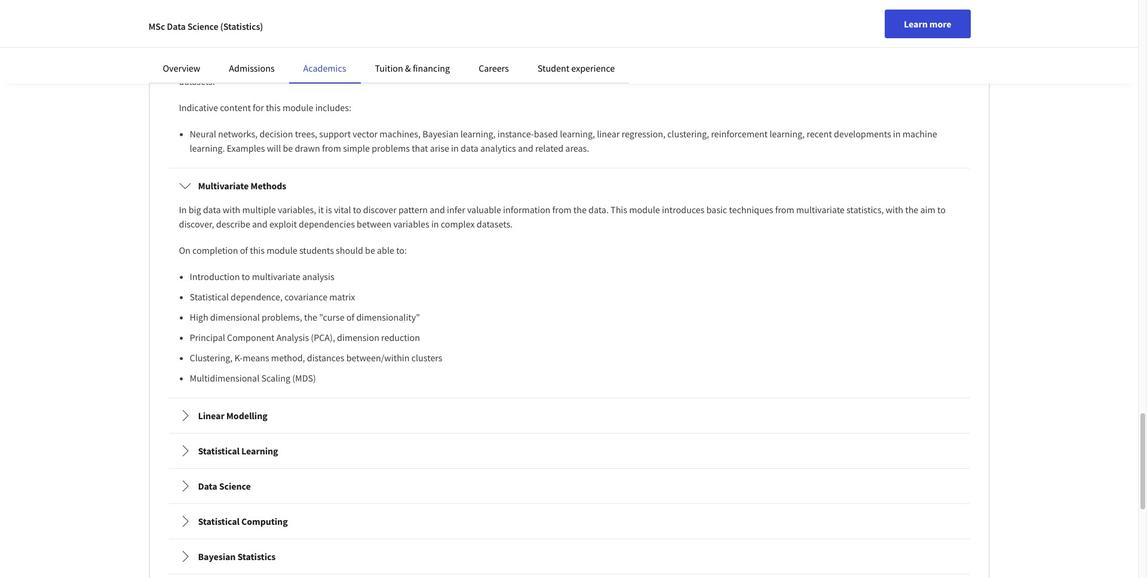 Task type: locate. For each thing, give the bounding box(es) containing it.
(statistics)
[[220, 20, 263, 32]]

1 vertical spatial decision
[[260, 128, 293, 140]]

and down you
[[446, 61, 462, 73]]

the down covariance
[[304, 311, 317, 323]]

learning, left recent
[[770, 128, 805, 140]]

1 vertical spatial machine
[[903, 128, 938, 140]]

statistical dependence, covariance matrix list item
[[190, 290, 960, 304]]

multivariate inside in big data with multiple variables, it is vital to discover pattern and infer valuable information from the data. this module introduces basic techniques from multivariate statistics, with the aim to discover, describe and exploit dependencies between variables in complex datasets.
[[797, 204, 845, 216]]

statistical for statistical dependence, covariance matrix
[[190, 291, 229, 303]]

1 horizontal spatial that
[[695, 47, 711, 59]]

0 vertical spatial be
[[283, 142, 293, 154]]

0 vertical spatial is
[[249, 32, 256, 44]]

linear modelling button
[[169, 399, 969, 433]]

1 vertical spatial that
[[412, 142, 428, 154]]

in
[[379, 47, 386, 59], [179, 204, 187, 216]]

1 horizontal spatial techniques
[[729, 204, 774, 216]]

data inside dropdown button
[[198, 481, 217, 493]]

in right developments
[[893, 128, 901, 140]]

in
[[739, 32, 747, 44], [777, 47, 785, 59], [704, 61, 711, 73], [893, 128, 901, 140], [451, 142, 459, 154], [432, 218, 439, 230]]

module right the "this" on the top right of the page
[[630, 204, 660, 216]]

1 vertical spatial bayesian
[[198, 551, 236, 563]]

1 vertical spatial multivariate
[[252, 271, 300, 283]]

list containing introduction to multivariate analysis
[[184, 270, 960, 386]]

1 vertical spatial aim
[[921, 204, 936, 216]]

application
[[728, 61, 773, 73]]

high dimensional problems, the "curse of dimensionality"
[[190, 311, 420, 323]]

2 horizontal spatial learning,
[[770, 128, 805, 140]]

decision up the academics
[[309, 47, 343, 59]]

valuable
[[467, 204, 501, 216]]

data
[[749, 32, 767, 44], [461, 142, 479, 154], [203, 204, 221, 216]]

1 horizontal spatial decision
[[309, 47, 343, 59]]

k-
[[235, 352, 243, 364]]

1 horizontal spatial experience
[[658, 61, 702, 73]]

0 vertical spatial in
[[379, 47, 386, 59]]

learning for statistical learning
[[242, 445, 278, 457]]

1 horizontal spatial multivariate
[[797, 204, 845, 216]]

1 horizontal spatial in
[[379, 47, 386, 59]]

learning, up analytics on the left top of the page
[[461, 128, 496, 140]]

high dimensional problems, the "curse of dimensionality" list item
[[190, 310, 960, 325]]

statistics
[[533, 61, 568, 73]]

1 horizontal spatial bayesian
[[423, 128, 459, 140]]

2 vertical spatial data
[[203, 204, 221, 216]]

0 vertical spatial that
[[695, 47, 711, 59]]

1 horizontal spatial science
[[219, 481, 251, 493]]

be left able
[[365, 244, 375, 256]]

supporting
[[263, 47, 307, 59]]

in down area
[[379, 47, 386, 59]]

in left complex
[[432, 218, 439, 230]]

learning up the practical
[[614, 47, 647, 59]]

of down describe
[[240, 244, 248, 256]]

1 horizontal spatial data
[[461, 142, 479, 154]]

of up admissions
[[253, 47, 261, 59]]

0 horizontal spatial learn
[[270, 61, 290, 73]]

1 vertical spatial learn
[[270, 61, 290, 73]]

academics link
[[303, 62, 346, 74]]

0 horizontal spatial machine
[[578, 47, 612, 59]]

1 vertical spatial data
[[461, 142, 479, 154]]

patterns
[[600, 32, 633, 44]]

multivariate up statistical dependence, covariance matrix
[[252, 271, 300, 283]]

0 vertical spatial this
[[388, 47, 403, 59]]

statistical for statistical learning
[[198, 445, 240, 457]]

statistical computing button
[[169, 505, 969, 539]]

statistical down introduction
[[190, 291, 229, 303]]

1 vertical spatial this
[[266, 102, 281, 114]]

and down multiple
[[252, 218, 268, 230]]

2 learning, from the left
[[560, 128, 595, 140]]

1 vertical spatial is
[[326, 204, 332, 216]]

1 vertical spatial data
[[198, 481, 217, 493]]

module up the relate
[[405, 47, 436, 59]]

learn down supporting
[[270, 61, 290, 73]]

neural networks, decision trees, support vector machines, bayesian learning, instance-based learning, linear regression, clustering, reinforcement learning, recent developments in machine learning. examples will be drawn from simple problems that arise in data analytics and related areas. list item
[[190, 127, 960, 155]]

data right msc
[[167, 20, 186, 32]]

0 vertical spatial learning
[[215, 32, 247, 44]]

introduces
[[662, 204, 705, 216]]

0 horizontal spatial from
[[322, 142, 341, 154]]

statistical up data science
[[198, 445, 240, 457]]

1 horizontal spatial from
[[553, 204, 572, 216]]

0 horizontal spatial science
[[188, 20, 218, 32]]

module down exploit
[[267, 244, 297, 256]]

machine for machine learning
[[198, 8, 233, 20]]

2 vertical spatial this
[[250, 244, 265, 256]]

multivariate methods
[[198, 180, 287, 192]]

techniques inside in big data with multiple variables, it is vital to discover pattern and infer valuable information from the data. this module introduces basic techniques from multivariate statistics, with the aim to discover, describe and exploit dependencies between variables in complex datasets.
[[729, 204, 774, 216]]

and down instance- at the top left of the page
[[518, 142, 534, 154]]

1 horizontal spatial learning,
[[560, 128, 595, 140]]

to inside list item
[[242, 271, 250, 283]]

0 horizontal spatial bayesian
[[198, 551, 236, 563]]

this up introduction to multivariate analysis
[[250, 244, 265, 256]]

multidimensional scaling (mds) list item
[[190, 371, 960, 386]]

principal component analysis (pca), dimension reduction list item
[[190, 331, 960, 345]]

to:
[[396, 244, 407, 256]]

based
[[534, 128, 558, 140]]

multivariate inside list item
[[252, 271, 300, 283]]

machine inside machine learning is a rapidly developing research area which takes an algorithmic approach to identifying patterns and statistical regularities in data without or with limited human intervention, often with the aim of supporting decision making. in this module you will learn to apply a number of machine learning techniques that are widely used in industry, government, and other large organisations. you will learn how the different approaches relate to and are motivated by statistics and will gain practical experience in the application of these techniques on real and simulated datasets.
[[578, 47, 612, 59]]

student
[[538, 62, 570, 74]]

0 horizontal spatial in
[[179, 204, 187, 216]]

0 vertical spatial are
[[713, 47, 726, 59]]

learning down machine learning
[[215, 32, 247, 44]]

bayesian statistics
[[198, 551, 276, 563]]

variables
[[394, 218, 430, 230]]

1 horizontal spatial this
[[266, 102, 281, 114]]

a left rapidly
[[258, 32, 262, 44]]

0 vertical spatial data
[[749, 32, 767, 44]]

discover
[[363, 204, 397, 216]]

techniques
[[649, 47, 693, 59], [809, 61, 853, 73], [729, 204, 774, 216]]

0 horizontal spatial is
[[249, 32, 256, 44]]

1 vertical spatial science
[[219, 481, 251, 493]]

complex
[[441, 218, 475, 230]]

science
[[188, 20, 218, 32], [219, 481, 251, 493]]

1 horizontal spatial machine
[[903, 128, 938, 140]]

in down without
[[777, 47, 785, 59]]

msc
[[149, 20, 165, 32]]

be left drawn
[[283, 142, 293, 154]]

machine inside machine learning is a rapidly developing research area which takes an algorithmic approach to identifying patterns and statistical regularities in data without or with limited human intervention, often with the aim of supporting decision making. in this module you will learn to apply a number of machine learning techniques that are widely used in industry, government, and other large organisations. you will learn how the different approaches relate to and are motivated by statistics and will gain practical experience in the application of these techniques on real and simulated datasets.
[[179, 32, 213, 44]]

0 horizontal spatial datasets.
[[179, 75, 215, 87]]

organisations.
[[179, 61, 236, 73]]

means
[[243, 352, 269, 364]]

this up the tuition
[[388, 47, 403, 59]]

bayesian inside neural networks, decision trees, support vector machines, bayesian learning, instance-based learning, linear regression, clustering, reinforcement learning, recent developments in machine learning. examples will be drawn from simple problems that arise in data analytics and related areas.
[[423, 128, 459, 140]]

statistical learning button
[[169, 435, 969, 468]]

machine up "gain" on the right of page
[[578, 47, 612, 59]]

apply
[[503, 47, 525, 59]]

the down 'regularities'
[[713, 61, 726, 73]]

1 vertical spatial datasets.
[[477, 218, 513, 230]]

academics
[[303, 62, 346, 74]]

1 vertical spatial be
[[365, 244, 375, 256]]

1 learning, from the left
[[461, 128, 496, 140]]

learn down algorithmic
[[471, 47, 491, 59]]

1 vertical spatial statistical
[[198, 445, 240, 457]]

distances
[[307, 352, 345, 364]]

1 horizontal spatial learn
[[471, 47, 491, 59]]

science down statistical learning
[[219, 481, 251, 493]]

1 horizontal spatial aim
[[921, 204, 936, 216]]

analytics
[[481, 142, 516, 154]]

0 horizontal spatial are
[[464, 61, 477, 73]]

0 vertical spatial learn
[[471, 47, 491, 59]]

is left rapidly
[[249, 32, 256, 44]]

0 vertical spatial learning
[[235, 8, 272, 20]]

1 vertical spatial a
[[527, 47, 532, 59]]

0 horizontal spatial decision
[[260, 128, 293, 140]]

between
[[357, 218, 392, 230]]

bayesian left the statistics
[[198, 551, 236, 563]]

the up organisations.
[[221, 47, 234, 59]]

&
[[405, 62, 411, 74]]

2 horizontal spatial from
[[776, 204, 795, 216]]

the right how
[[311, 61, 325, 73]]

in up widely
[[739, 32, 747, 44]]

1 vertical spatial are
[[464, 61, 477, 73]]

datasets. down valuable
[[477, 218, 513, 230]]

machine right developments
[[903, 128, 938, 140]]

is inside machine learning is a rapidly developing research area which takes an algorithmic approach to identifying patterns and statistical regularities in data without or with limited human intervention, often with the aim of supporting decision making. in this module you will learn to apply a number of machine learning techniques that are widely used in industry, government, and other large organisations. you will learn how the different approaches relate to and are motivated by statistics and will gain practical experience in the application of these techniques on real and simulated datasets.
[[249, 32, 256, 44]]

a
[[258, 32, 262, 44], [527, 47, 532, 59]]

module inside in big data with multiple variables, it is vital to discover pattern and infer valuable information from the data. this module introduces basic techniques from multivariate statistics, with the aim to discover, describe and exploit dependencies between variables in complex datasets.
[[630, 204, 660, 216]]

statistical dependence, covariance matrix
[[190, 291, 355, 303]]

and right 'statistics'
[[569, 61, 585, 73]]

learn
[[904, 18, 928, 30]]

techniques right basic on the top
[[729, 204, 774, 216]]

multivariate left the statistics,
[[797, 204, 845, 216]]

to
[[545, 32, 553, 44], [493, 47, 501, 59], [436, 61, 445, 73], [353, 204, 361, 216], [938, 204, 946, 216], [242, 271, 250, 283]]

data inside machine learning is a rapidly developing research area which takes an algorithmic approach to identifying patterns and statistical regularities in data without or with limited human intervention, often with the aim of supporting decision making. in this module you will learn to apply a number of machine learning techniques that are widely used in industry, government, and other large organisations. you will learn how the different approaches relate to and are motivated by statistics and will gain practical experience in the application of these techniques on real and simulated datasets.
[[749, 32, 767, 44]]

are down 'regularities'
[[713, 47, 726, 59]]

"curse
[[319, 311, 345, 323]]

machine inside dropdown button
[[198, 8, 233, 20]]

of right "curse
[[347, 311, 355, 323]]

that down 'regularities'
[[695, 47, 711, 59]]

learning down modelling
[[242, 445, 278, 457]]

should
[[336, 244, 363, 256]]

machine inside neural networks, decision trees, support vector machines, bayesian learning, instance-based learning, linear regression, clustering, reinforcement learning, recent developments in machine learning. examples will be drawn from simple problems that arise in data analytics and related areas.
[[903, 128, 938, 140]]

aim inside machine learning is a rapidly developing research area which takes an algorithmic approach to identifying patterns and statistical regularities in data without or with limited human intervention, often with the aim of supporting decision making. in this module you will learn to apply a number of machine learning techniques that are widely used in industry, government, and other large organisations. you will learn how the different approaches relate to and are motivated by statistics and will gain practical experience in the application of these techniques on real and simulated datasets.
[[236, 47, 251, 59]]

experience down statistical
[[658, 61, 702, 73]]

2 horizontal spatial techniques
[[809, 61, 853, 73]]

learning, up areas.
[[560, 128, 595, 140]]

is right it
[[326, 204, 332, 216]]

module
[[405, 47, 436, 59], [283, 102, 313, 114], [630, 204, 660, 216], [267, 244, 297, 256]]

statistical inside list item
[[190, 291, 229, 303]]

0 vertical spatial techniques
[[649, 47, 693, 59]]

principal component analysis (pca), dimension reduction
[[190, 332, 420, 344]]

datasets. inside machine learning is a rapidly developing research area which takes an algorithmic approach to identifying patterns and statistical regularities in data without or with limited human intervention, often with the aim of supporting decision making. in this module you will learn to apply a number of machine learning techniques that are widely used in industry, government, and other large organisations. you will learn how the different approaches relate to and are motivated by statistics and will gain practical experience in the application of these techniques on real and simulated datasets.
[[179, 75, 215, 87]]

for
[[253, 102, 264, 114]]

that left arise
[[412, 142, 428, 154]]

2 vertical spatial statistical
[[198, 516, 240, 528]]

0 vertical spatial machine
[[578, 47, 612, 59]]

often
[[179, 47, 200, 59]]

decision down indicative content for this module includes:
[[260, 128, 293, 140]]

bayesian up arise
[[423, 128, 459, 140]]

0 horizontal spatial data
[[203, 204, 221, 216]]

clustering,
[[668, 128, 709, 140]]

list
[[184, 270, 960, 386]]

0 horizontal spatial that
[[412, 142, 428, 154]]

introduction to multivariate analysis
[[190, 271, 335, 283]]

0 horizontal spatial aim
[[236, 47, 251, 59]]

in left big
[[179, 204, 187, 216]]

are left careers
[[464, 61, 477, 73]]

without
[[769, 32, 800, 44]]

1 vertical spatial machine
[[179, 32, 213, 44]]

and right real
[[885, 61, 900, 73]]

government,
[[824, 47, 875, 59]]

data down statistical learning
[[198, 481, 217, 493]]

2 vertical spatial techniques
[[729, 204, 774, 216]]

real
[[868, 61, 883, 73]]

number
[[534, 47, 566, 59]]

1 vertical spatial learning
[[242, 445, 278, 457]]

with up organisations.
[[202, 47, 219, 59]]

statistical down data science
[[198, 516, 240, 528]]

0 vertical spatial aim
[[236, 47, 251, 59]]

these
[[785, 61, 807, 73]]

module inside machine learning is a rapidly developing research area which takes an algorithmic approach to identifying patterns and statistical regularities in data without or with limited human intervention, often with the aim of supporting decision making. in this module you will learn to apply a number of machine learning techniques that are widely used in industry, government, and other large organisations. you will learn how the different approaches relate to and are motivated by statistics and will gain practical experience in the application of these techniques on real and simulated datasets.
[[405, 47, 436, 59]]

1 horizontal spatial datasets.
[[477, 218, 513, 230]]

support
[[319, 128, 351, 140]]

1 vertical spatial in
[[179, 204, 187, 216]]

from inside neural networks, decision trees, support vector machines, bayesian learning, instance-based learning, linear regression, clustering, reinforcement learning, recent developments in machine learning. examples will be drawn from simple problems that arise in data analytics and related areas.
[[322, 142, 341, 154]]

1 horizontal spatial be
[[365, 244, 375, 256]]

you
[[438, 47, 453, 59]]

2 horizontal spatial this
[[388, 47, 403, 59]]

this right the for
[[266, 102, 281, 114]]

data left analytics on the left top of the page
[[461, 142, 479, 154]]

in big data with multiple variables, it is vital to discover pattern and infer valuable information from the data. this module introduces basic techniques from multivariate statistics, with the aim to discover, describe and exploit dependencies between variables in complex datasets.
[[179, 204, 946, 230]]

science up often
[[188, 20, 218, 32]]

0 vertical spatial statistical
[[190, 291, 229, 303]]

in inside machine learning is a rapidly developing research area which takes an algorithmic approach to identifying patterns and statistical regularities in data without or with limited human intervention, often with the aim of supporting decision making. in this module you will learn to apply a number of machine learning techniques that are widely used in industry, government, and other large organisations. you will learn how the different approaches relate to and are motivated by statistics and will gain practical experience in the application of these techniques on real and simulated datasets.
[[379, 47, 386, 59]]

data up used
[[749, 32, 767, 44]]

techniques down statistical
[[649, 47, 693, 59]]

0 vertical spatial datasets.
[[179, 75, 215, 87]]

datasets. down organisations.
[[179, 75, 215, 87]]

0 horizontal spatial be
[[283, 142, 293, 154]]

0 vertical spatial data
[[167, 20, 186, 32]]

methods
[[251, 180, 287, 192]]

1 horizontal spatial data
[[198, 481, 217, 493]]

areas.
[[566, 142, 590, 154]]

describe
[[216, 218, 250, 230]]

1 horizontal spatial learning
[[614, 47, 647, 59]]

0 horizontal spatial this
[[250, 244, 265, 256]]

learning up rapidly
[[235, 8, 272, 20]]

techniques down government,
[[809, 61, 853, 73]]

recent
[[807, 128, 832, 140]]

experience inside machine learning is a rapidly developing research area which takes an algorithmic approach to identifying patterns and statistical regularities in data without or with limited human intervention, often with the aim of supporting decision making. in this module you will learn to apply a number of machine learning techniques that are widely used in industry, government, and other large organisations. you will learn how the different approaches relate to and are motivated by statistics and will gain practical experience in the application of these techniques on real and simulated datasets.
[[658, 61, 702, 73]]

data right big
[[203, 204, 221, 216]]

a up by
[[527, 47, 532, 59]]

in right arise
[[451, 142, 459, 154]]

0 vertical spatial decision
[[309, 47, 343, 59]]

different
[[327, 61, 361, 73]]

in inside in big data with multiple variables, it is vital to discover pattern and infer valuable information from the data. this module introduces basic techniques from multivariate statistics, with the aim to discover, describe and exploit dependencies between variables in complex datasets.
[[179, 204, 187, 216]]

1 horizontal spatial are
[[713, 47, 726, 59]]

will inside neural networks, decision trees, support vector machines, bayesian learning, instance-based learning, linear regression, clustering, reinforcement learning, recent developments in machine learning. examples will be drawn from simple problems that arise in data analytics and related areas.
[[267, 142, 281, 154]]

decision inside machine learning is a rapidly developing research area which takes an algorithmic approach to identifying patterns and statistical regularities in data without or with limited human intervention, often with the aim of supporting decision making. in this module you will learn to apply a number of machine learning techniques that are widely used in industry, government, and other large organisations. you will learn how the different approaches relate to and are motivated by statistics and will gain practical experience in the application of these techniques on real and simulated datasets.
[[309, 47, 343, 59]]

experience down the identifying
[[572, 62, 615, 74]]

0 horizontal spatial multivariate
[[252, 271, 300, 283]]

1 horizontal spatial is
[[326, 204, 332, 216]]

2 horizontal spatial data
[[749, 32, 767, 44]]

big
[[189, 204, 201, 216]]

learn more
[[904, 18, 952, 30]]

decision inside neural networks, decision trees, support vector machines, bayesian learning, instance-based learning, linear regression, clustering, reinforcement learning, recent developments in machine learning. examples will be drawn from simple problems that arise in data analytics and related areas.
[[260, 128, 293, 140]]

statistical
[[190, 291, 229, 303], [198, 445, 240, 457], [198, 516, 240, 528]]

introduction to multivariate analysis list item
[[190, 270, 960, 284]]

0 vertical spatial bayesian
[[423, 128, 459, 140]]

0 vertical spatial machine
[[198, 8, 233, 20]]

0 vertical spatial a
[[258, 32, 262, 44]]

in inside in big data with multiple variables, it is vital to discover pattern and infer valuable information from the data. this module introduces basic techniques from multivariate statistics, with the aim to discover, describe and exploit dependencies between variables in complex datasets.
[[432, 218, 439, 230]]

or
[[802, 32, 810, 44]]

msc data science (statistics)
[[149, 20, 263, 32]]

1 vertical spatial techniques
[[809, 61, 853, 73]]

tuition & financing
[[375, 62, 450, 74]]

0 horizontal spatial learning,
[[461, 128, 496, 140]]

algorithmic
[[457, 32, 503, 44]]

that inside neural networks, decision trees, support vector machines, bayesian learning, instance-based learning, linear regression, clustering, reinforcement learning, recent developments in machine learning. examples will be drawn from simple problems that arise in data analytics and related areas.
[[412, 142, 428, 154]]

0 vertical spatial multivariate
[[797, 204, 845, 216]]



Task type: describe. For each thing, give the bounding box(es) containing it.
be inside neural networks, decision trees, support vector machines, bayesian learning, instance-based learning, linear regression, clustering, reinforcement learning, recent developments in machine learning. examples will be drawn from simple problems that arise in data analytics and related areas.
[[283, 142, 293, 154]]

module up the trees,
[[283, 102, 313, 114]]

practical
[[622, 61, 656, 73]]

careers
[[479, 62, 509, 74]]

students
[[299, 244, 334, 256]]

overview link
[[163, 62, 200, 74]]

more
[[930, 18, 952, 30]]

multidimensional scaling (mds)
[[190, 372, 316, 384]]

and left infer
[[430, 204, 445, 216]]

machine learning
[[198, 8, 272, 20]]

the inside list item
[[304, 311, 317, 323]]

(pca),
[[311, 332, 335, 344]]

approach
[[505, 32, 543, 44]]

learn more button
[[885, 10, 971, 38]]

science inside dropdown button
[[219, 481, 251, 493]]

area
[[377, 32, 394, 44]]

data science
[[198, 481, 251, 493]]

developing
[[294, 32, 339, 44]]

with right or on the right
[[812, 32, 830, 44]]

it
[[318, 204, 324, 216]]

statistics,
[[847, 204, 884, 216]]

regression,
[[622, 128, 666, 140]]

and right patterns
[[635, 32, 650, 44]]

multivariate
[[198, 180, 249, 192]]

and inside neural networks, decision trees, support vector machines, bayesian learning, instance-based learning, linear regression, clustering, reinforcement learning, recent developments in machine learning. examples will be drawn from simple problems that arise in data analytics and related areas.
[[518, 142, 534, 154]]

approaches
[[363, 61, 410, 73]]

is inside in big data with multiple variables, it is vital to discover pattern and infer valuable information from the data. this module introduces basic techniques from multivariate statistics, with the aim to discover, describe and exploit dependencies between variables in complex datasets.
[[326, 204, 332, 216]]

analysis
[[302, 271, 335, 283]]

linear modelling
[[198, 410, 268, 422]]

on completion of this module students should be able to:
[[179, 244, 407, 256]]

scaling
[[261, 372, 291, 384]]

learning for machine learning
[[235, 8, 272, 20]]

bayesian statistics button
[[169, 540, 969, 574]]

clustering,
[[190, 352, 233, 364]]

method,
[[271, 352, 305, 364]]

analysis
[[277, 332, 309, 344]]

the right the statistics,
[[906, 204, 919, 216]]

other
[[894, 47, 916, 59]]

matrix
[[330, 291, 355, 303]]

rapidly
[[264, 32, 292, 44]]

examples
[[227, 142, 265, 154]]

0 vertical spatial science
[[188, 20, 218, 32]]

linear
[[198, 410, 225, 422]]

dependencies
[[299, 218, 355, 230]]

research
[[341, 32, 375, 44]]

human
[[862, 32, 890, 44]]

used
[[756, 47, 775, 59]]

indicative content for this module includes:
[[179, 102, 351, 114]]

dimension
[[337, 332, 380, 344]]

dimensional
[[210, 311, 260, 323]]

careers link
[[479, 62, 509, 74]]

problems,
[[262, 311, 302, 323]]

0 horizontal spatial experience
[[572, 62, 615, 74]]

statistical computing
[[198, 516, 288, 528]]

1 horizontal spatial a
[[527, 47, 532, 59]]

machine learning button
[[169, 0, 969, 31]]

machine learning is a rapidly developing research area which takes an algorithmic approach to identifying patterns and statistical regularities in data without or with limited human intervention, often with the aim of supporting decision making. in this module you will learn to apply a number of machine learning techniques that are widely used in industry, government, and other large organisations. you will learn how the different approaches relate to and are motivated by statistics and will gain practical experience in the application of these techniques on real and simulated datasets.
[[179, 32, 944, 87]]

infer
[[447, 204, 465, 216]]

multivariate methods button
[[169, 169, 969, 203]]

this for research
[[266, 102, 281, 114]]

vital
[[334, 204, 351, 216]]

overview
[[163, 62, 200, 74]]

0 horizontal spatial data
[[167, 20, 186, 32]]

3 learning, from the left
[[770, 128, 805, 140]]

of left these
[[775, 61, 783, 73]]

this inside machine learning is a rapidly developing research area which takes an algorithmic approach to identifying patterns and statistical regularities in data without or with limited human intervention, often with the aim of supporting decision making. in this module you will learn to apply a number of machine learning techniques that are widely used in industry, government, and other large organisations. you will learn how the different approaches relate to and are motivated by statistics and will gain practical experience in the application of these techniques on real and simulated datasets.
[[388, 47, 403, 59]]

which
[[396, 32, 420, 44]]

data science button
[[169, 470, 969, 503]]

data inside in big data with multiple variables, it is vital to discover pattern and infer valuable information from the data. this module introduces basic techniques from multivariate statistics, with the aim to discover, describe and exploit dependencies between variables in complex datasets.
[[203, 204, 221, 216]]

dependence,
[[231, 291, 283, 303]]

(mds)
[[292, 372, 316, 384]]

aim inside in big data with multiple variables, it is vital to discover pattern and infer valuable information from the data. this module introduces basic techniques from multivariate statistics, with the aim to discover, describe and exploit dependencies between variables in complex datasets.
[[921, 204, 936, 216]]

the left data.
[[574, 204, 587, 216]]

with right the statistics,
[[886, 204, 904, 216]]

admissions link
[[229, 62, 275, 74]]

able
[[377, 244, 394, 256]]

statistics
[[238, 551, 276, 563]]

and down human on the top right of page
[[877, 47, 892, 59]]

reduction
[[381, 332, 420, 344]]

of down the identifying
[[568, 47, 576, 59]]

this for it
[[250, 244, 265, 256]]

machine for machine learning is a rapidly developing research area which takes an algorithmic approach to identifying patterns and statistical regularities in data without or with limited human intervention, often with the aim of supporting decision making. in this module you will learn to apply a number of machine learning techniques that are widely used in industry, government, and other large organisations. you will learn how the different approaches relate to and are motivated by statistics and will gain practical experience in the application of these techniques on real and simulated datasets.
[[179, 32, 213, 44]]

statistical learning
[[198, 445, 278, 457]]

modelling
[[226, 410, 268, 422]]

pattern
[[399, 204, 428, 216]]

content
[[220, 102, 251, 114]]

limited
[[832, 32, 860, 44]]

information
[[503, 204, 551, 216]]

related
[[535, 142, 564, 154]]

of inside high dimensional problems, the "curse of dimensionality" list item
[[347, 311, 355, 323]]

data inside neural networks, decision trees, support vector machines, bayesian learning, instance-based learning, linear regression, clustering, reinforcement learning, recent developments in machine learning. examples will be drawn from simple problems that arise in data analytics and related areas.
[[461, 142, 479, 154]]

student experience
[[538, 62, 615, 74]]

component
[[227, 332, 275, 344]]

0 horizontal spatial learning
[[215, 32, 247, 44]]

admissions
[[229, 62, 275, 74]]

0 horizontal spatial techniques
[[649, 47, 693, 59]]

neural
[[190, 128, 216, 140]]

tuition & financing link
[[375, 62, 450, 74]]

exploit
[[270, 218, 297, 230]]

making.
[[345, 47, 377, 59]]

0 horizontal spatial a
[[258, 32, 262, 44]]

learning.
[[190, 142, 225, 154]]

1 vertical spatial learning
[[614, 47, 647, 59]]

you
[[237, 61, 252, 73]]

in down 'regularities'
[[704, 61, 711, 73]]

tuition
[[375, 62, 403, 74]]

with up describe
[[223, 204, 240, 216]]

financing
[[413, 62, 450, 74]]

completion
[[193, 244, 238, 256]]

statistical
[[652, 32, 690, 44]]

that inside machine learning is a rapidly developing research area which takes an algorithmic approach to identifying patterns and statistical regularities in data without or with limited human intervention, often with the aim of supporting decision making. in this module you will learn to apply a number of machine learning techniques that are widely used in industry, government, and other large organisations. you will learn how the different approaches relate to and are motivated by statistics and will gain practical experience in the application of these techniques on real and simulated datasets.
[[695, 47, 711, 59]]

arise
[[430, 142, 449, 154]]

high
[[190, 311, 208, 323]]

drawn
[[295, 142, 320, 154]]

bayesian inside 'dropdown button'
[[198, 551, 236, 563]]

clustering, k-means method, distances between/within clusters list item
[[190, 351, 960, 365]]

machines,
[[380, 128, 421, 140]]

datasets. inside in big data with multiple variables, it is vital to discover pattern and infer valuable information from the data. this module introduces basic techniques from multivariate statistics, with the aim to discover, describe and exploit dependencies between variables in complex datasets.
[[477, 218, 513, 230]]

statistical for statistical computing
[[198, 516, 240, 528]]

regularities
[[692, 32, 737, 44]]

large
[[918, 47, 938, 59]]



Task type: vqa. For each thing, say whether or not it's contained in the screenshot.
RECOMMENDATIONS
no



